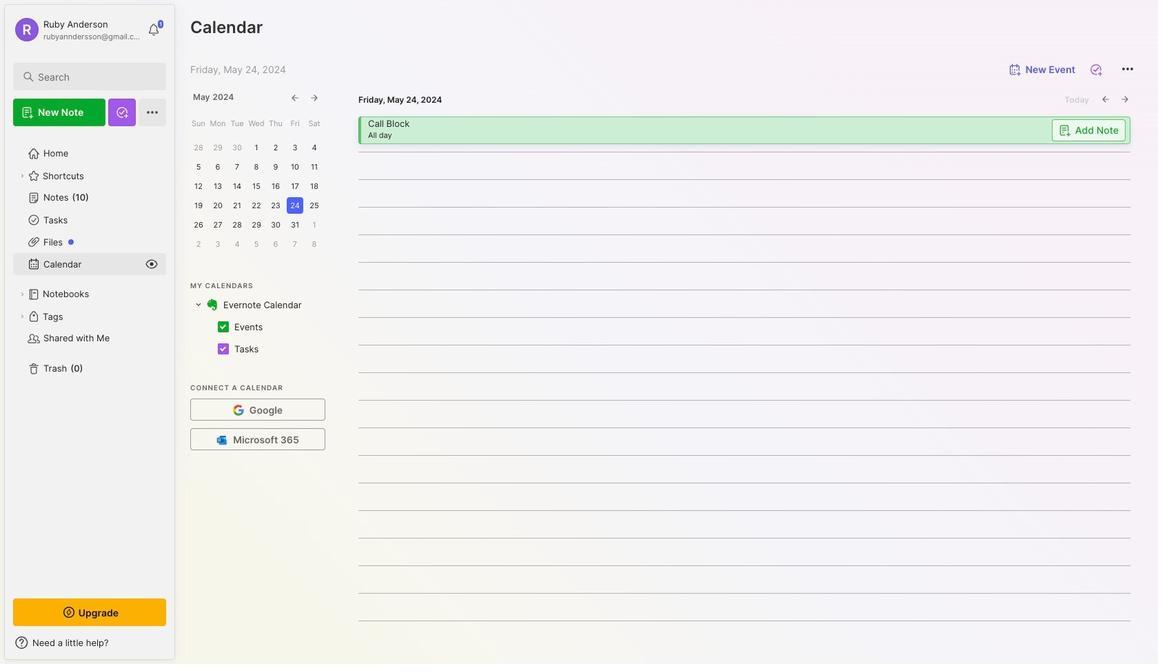 Task type: locate. For each thing, give the bounding box(es) containing it.
expand tags image
[[18, 312, 26, 321]]

tree inside main element
[[5, 134, 174, 586]]

2 vertical spatial cell
[[234, 342, 264, 356]]

Select532 checkbox
[[218, 343, 229, 354]]

1 vertical spatial cell
[[234, 320, 268, 334]]

May field
[[190, 92, 210, 103]]

expand notebooks image
[[18, 290, 26, 299]]

cell right select531 checkbox
[[234, 320, 268, 334]]

new task image
[[1089, 62, 1103, 76]]

cell up select531 checkbox
[[223, 298, 305, 311]]

arrow image
[[194, 300, 203, 309]]

None search field
[[38, 68, 154, 85]]

WHAT'S NEW field
[[5, 632, 174, 654]]

3 row from the top
[[190, 338, 323, 360]]

tree
[[5, 134, 174, 586]]

cell
[[223, 298, 305, 311], [234, 320, 268, 334], [234, 342, 264, 356]]

row up select531 checkbox
[[190, 294, 323, 316]]

cell for select531 checkbox
[[234, 320, 268, 334]]

none search field inside main element
[[38, 68, 154, 85]]

grid
[[190, 294, 323, 360]]

main element
[[0, 0, 179, 664]]

Select531 checkbox
[[218, 321, 229, 332]]

more actions image
[[1120, 61, 1136, 77]]

row down select531 checkbox
[[190, 338, 323, 360]]

cell right select532 checkbox
[[234, 342, 264, 356]]

row
[[190, 294, 323, 316], [190, 316, 323, 338], [190, 338, 323, 360]]

row up select532 checkbox
[[190, 316, 323, 338]]



Task type: describe. For each thing, give the bounding box(es) containing it.
2 row from the top
[[190, 316, 323, 338]]

Search text field
[[38, 70, 154, 83]]

click to collapse image
[[174, 639, 184, 655]]

Account field
[[13, 16, 141, 43]]

Dropdown List field
[[1052, 119, 1126, 141]]

0 vertical spatial cell
[[223, 298, 305, 311]]

1 row from the top
[[190, 294, 323, 316]]

2024 field
[[210, 92, 234, 103]]

More actions field
[[1114, 55, 1142, 83]]

cell for select532 checkbox
[[234, 342, 264, 356]]

Call Block Event actions field
[[359, 117, 1131, 144]]



Task type: vqa. For each thing, say whether or not it's contained in the screenshot.
More actions field at the top of page
yes



